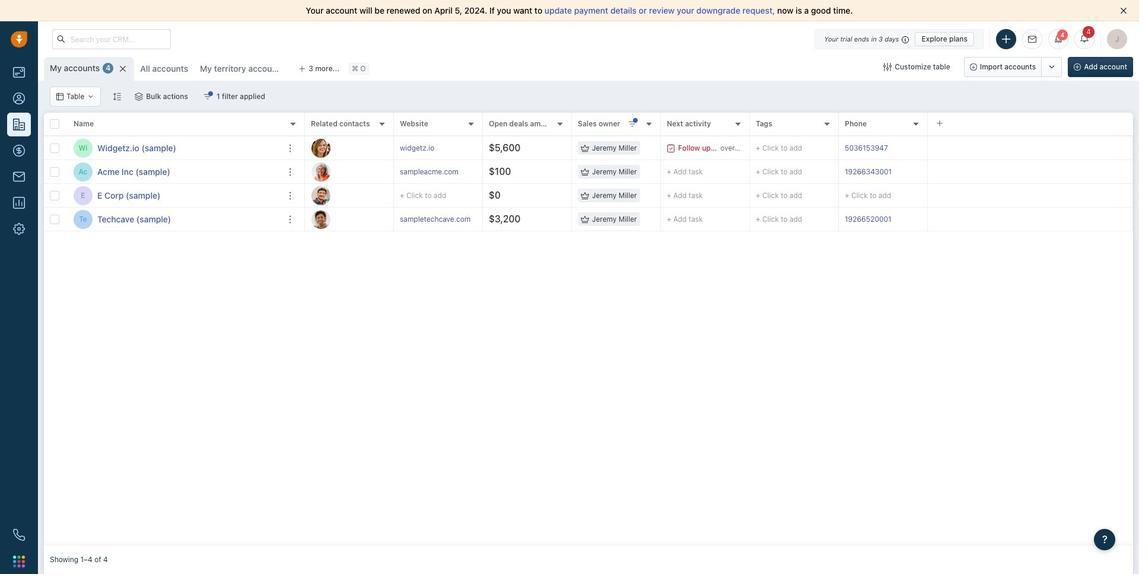 Task type: vqa. For each thing, say whether or not it's contained in the screenshot.
J 'image' to the top
yes



Task type: describe. For each thing, give the bounding box(es) containing it.
2 row group from the left
[[305, 136, 1133, 231]]

cell for l "icon"
[[928, 160, 1133, 183]]

phone image
[[13, 529, 25, 541]]

l image
[[311, 162, 330, 181]]

send email image
[[1028, 35, 1036, 43]]

Search your CRM... text field
[[52, 29, 171, 49]]

cell for j image
[[928, 184, 1133, 207]]

close image
[[1120, 7, 1127, 14]]



Task type: locate. For each thing, give the bounding box(es) containing it.
1 row group from the left
[[44, 136, 305, 231]]

s image
[[311, 210, 330, 229]]

j image
[[311, 139, 330, 158]]

cell for j icon
[[928, 136, 1133, 160]]

style_myh0__igzzd8unmi image
[[113, 92, 121, 101]]

j image
[[311, 186, 330, 205]]

4 cell from the top
[[928, 208, 1133, 231]]

2 cell from the top
[[928, 160, 1133, 183]]

phone element
[[7, 523, 31, 547]]

cell for the s "icon" at the top
[[928, 208, 1133, 231]]

group
[[964, 57, 1062, 77]]

column header
[[68, 113, 305, 136]]

grid
[[44, 112, 1133, 546]]

1 cell from the top
[[928, 136, 1133, 160]]

container_wx8msf4aqz5i3rn1 image
[[135, 93, 143, 101], [56, 93, 63, 100], [87, 93, 94, 100], [581, 144, 589, 152]]

freshworks switcher image
[[13, 556, 25, 568]]

press space to select this row. row
[[44, 136, 305, 160], [305, 136, 1133, 160], [44, 160, 305, 184], [305, 160, 1133, 184], [44, 184, 305, 208], [305, 184, 1133, 208], [44, 208, 305, 231], [305, 208, 1133, 231]]

3 cell from the top
[[928, 184, 1133, 207]]

cell
[[928, 136, 1133, 160], [928, 160, 1133, 183], [928, 184, 1133, 207], [928, 208, 1133, 231]]

row group
[[44, 136, 305, 231], [305, 136, 1133, 231]]

row
[[44, 113, 305, 136]]

container_wx8msf4aqz5i3rn1 image
[[884, 63, 892, 71], [203, 93, 212, 101], [667, 144, 675, 152], [581, 168, 589, 176], [581, 191, 589, 200], [581, 215, 589, 223]]



